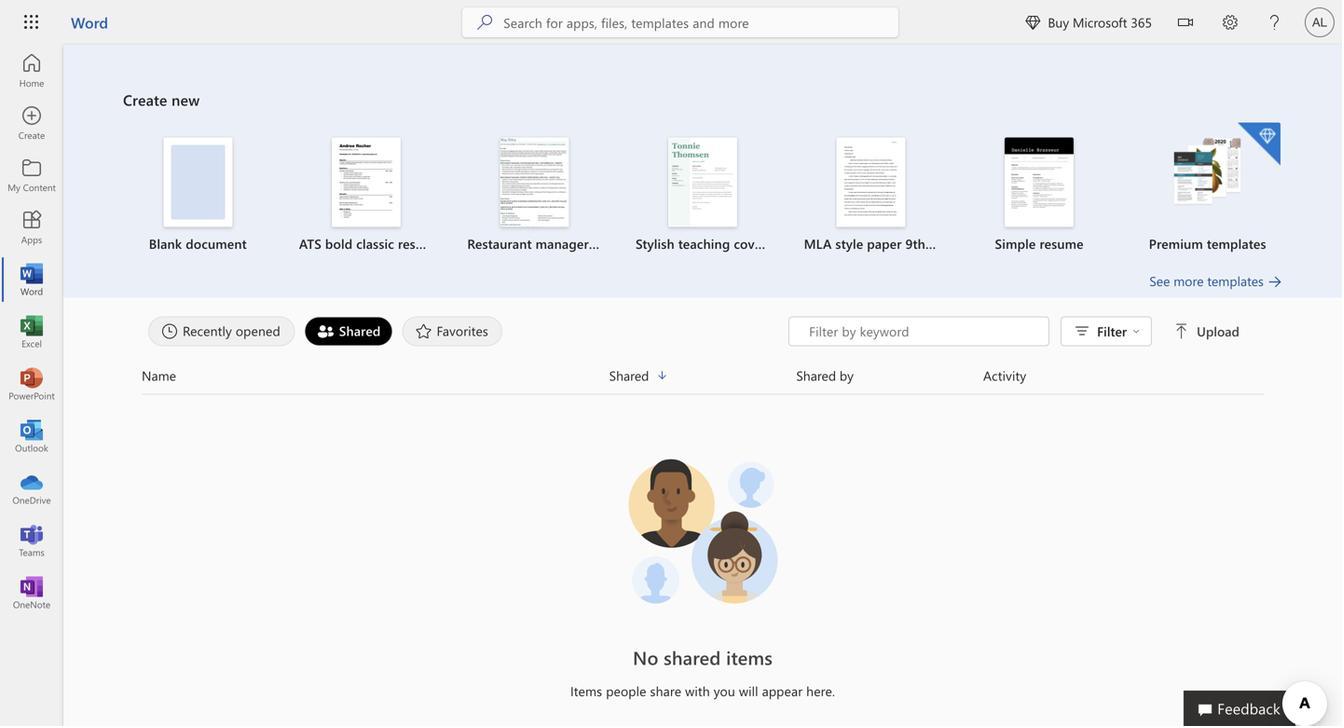 Task type: describe. For each thing, give the bounding box(es) containing it.
apps image
[[22, 218, 41, 237]]

activity, column 4 of 4 column header
[[984, 365, 1265, 387]]

premium templates element
[[1135, 123, 1281, 253]]

mla style paper 9th edition image
[[837, 138, 906, 227]]

premium templates
[[1150, 235, 1267, 252]]

tab list inside no shared items main content
[[144, 317, 789, 346]]

none search field inside word banner
[[463, 7, 899, 37]]

items
[[571, 683, 603, 700]]

onenote image
[[22, 584, 41, 602]]

simple resume image
[[1005, 138, 1074, 227]]

empty state icon image
[[619, 447, 787, 615]]

premium templates diamond image
[[1238, 123, 1281, 166]]

by
[[840, 367, 854, 384]]

status inside no shared items main content
[[789, 317, 1244, 346]]

shared for shared button
[[610, 367, 649, 384]]

teaching
[[679, 235, 731, 252]]

manager
[[536, 235, 589, 252]]


[[1179, 15, 1194, 30]]

shared by
[[797, 367, 854, 384]]

mla
[[804, 235, 832, 252]]

shared for shared by
[[797, 367, 837, 384]]

style
[[836, 235, 864, 252]]

see
[[1150, 272, 1171, 290]]

name button
[[142, 365, 610, 387]]

see more templates button
[[1150, 272, 1283, 290]]

mla style paper 9th edition
[[804, 235, 972, 252]]

appear
[[762, 683, 803, 700]]

stylish teaching cover letter element
[[630, 138, 803, 253]]

stylish
[[636, 235, 675, 252]]

feedback
[[1218, 698, 1281, 719]]

items
[[727, 645, 773, 670]]

al button
[[1298, 0, 1343, 45]]

opened
[[236, 322, 281, 339]]

restaurant manager resume
[[468, 235, 637, 252]]

onedrive image
[[22, 479, 41, 498]]

create new
[[123, 90, 200, 110]]

resume inside restaurant manager resume element
[[593, 235, 637, 252]]

word image
[[22, 270, 41, 289]]

simple resume
[[996, 235, 1084, 252]]

blank document
[[149, 235, 247, 252]]

recently opened
[[183, 322, 281, 339]]

stylish teaching cover letter image
[[669, 138, 738, 227]]

blank document element
[[125, 138, 271, 253]]

favorites tab
[[398, 317, 507, 346]]

share
[[651, 683, 682, 700]]

resume inside simple resume element
[[1040, 235, 1084, 252]]

excel image
[[22, 323, 41, 341]]

ats
[[299, 235, 322, 252]]

simple
[[996, 235, 1037, 252]]

see more templates
[[1150, 272, 1265, 290]]

no shared items main content
[[63, 45, 1343, 719]]

you
[[714, 683, 736, 700]]

templates inside 'element'
[[1208, 235, 1267, 252]]

will
[[739, 683, 759, 700]]

shared
[[664, 645, 721, 670]]

upload
[[1197, 323, 1240, 340]]

paper
[[868, 235, 902, 252]]

al
[[1313, 15, 1328, 29]]

resume inside ats bold classic resume 'element'
[[398, 235, 442, 252]]

create
[[123, 90, 167, 110]]

simple resume element
[[967, 138, 1113, 253]]

recently opened element
[[148, 317, 295, 346]]

filter
[[1098, 323, 1128, 340]]

ats bold classic resume
[[299, 235, 442, 252]]

shared tab
[[300, 317, 398, 346]]

9th
[[906, 235, 926, 252]]

people
[[606, 683, 647, 700]]

shared element
[[305, 317, 393, 346]]

more
[[1174, 272, 1204, 290]]


[[1175, 324, 1190, 339]]

favorites
[[437, 322, 489, 339]]

my content image
[[22, 166, 41, 185]]



Task type: vqa. For each thing, say whether or not it's contained in the screenshot.
recently opened "tab"
yes



Task type: locate. For each thing, give the bounding box(es) containing it.
no shared items status
[[422, 645, 984, 671]]

shared by button
[[797, 365, 984, 387]]

resume
[[398, 235, 442, 252], [593, 235, 637, 252], [1040, 235, 1084, 252]]

name
[[142, 367, 176, 384]]

powerpoint image
[[22, 375, 41, 394]]

templates
[[1208, 235, 1267, 252], [1208, 272, 1265, 290]]

2 resume from the left
[[593, 235, 637, 252]]

activity
[[984, 367, 1027, 384]]

favorites element
[[402, 317, 503, 346]]

 button
[[1164, 0, 1209, 48]]

no
[[633, 645, 659, 670]]

row inside no shared items main content
[[142, 365, 1265, 395]]

stylish teaching cover letter
[[636, 235, 803, 252]]

365
[[1132, 14, 1153, 31]]

list inside no shared items main content
[[123, 121, 1283, 272]]

word banner
[[0, 0, 1343, 48]]

templates down premium templates
[[1208, 272, 1265, 290]]

templates inside 'button'
[[1208, 272, 1265, 290]]

restaurant manager resume element
[[462, 138, 637, 253]]

0 horizontal spatial resume
[[398, 235, 442, 252]]

here.
[[807, 683, 836, 700]]


[[1133, 328, 1141, 335]]

resume right manager in the top of the page
[[593, 235, 637, 252]]

None search field
[[463, 7, 899, 37]]

1 horizontal spatial resume
[[593, 235, 637, 252]]

shared button
[[610, 365, 797, 387]]

1 resume from the left
[[398, 235, 442, 252]]

items people share with you will appear here.
[[571, 683, 836, 700]]

classic
[[356, 235, 394, 252]]

home image
[[22, 62, 41, 80]]

list containing blank document
[[123, 121, 1283, 272]]

bold
[[325, 235, 353, 252]]

microsoft
[[1073, 14, 1128, 31]]

3 resume from the left
[[1040, 235, 1084, 252]]

no shared items
[[633, 645, 773, 670]]

cover
[[734, 235, 767, 252]]

0 horizontal spatial shared
[[339, 322, 381, 339]]

0 vertical spatial templates
[[1208, 235, 1267, 252]]

row
[[142, 365, 1265, 395]]

2 horizontal spatial resume
[[1040, 235, 1084, 252]]

 upload
[[1175, 323, 1240, 340]]

2 horizontal spatial shared
[[797, 367, 837, 384]]

Search box. Suggestions appear as you type. search field
[[504, 7, 899, 37]]

status containing filter
[[789, 317, 1244, 346]]

navigation
[[0, 45, 63, 619]]

items people share with you will appear here. status
[[422, 682, 984, 701]]

mla style paper 9th edition element
[[799, 138, 972, 253]]

Filter by keyword text field
[[808, 322, 1040, 341]]


[[1026, 15, 1041, 30]]

word
[[71, 12, 108, 32]]

shared inside tab
[[339, 322, 381, 339]]

ats bold classic resume image
[[332, 138, 401, 227]]

recently opened tab
[[144, 317, 300, 346]]

status
[[789, 317, 1244, 346]]

filter 
[[1098, 323, 1141, 340]]

blank
[[149, 235, 182, 252]]

create image
[[22, 114, 41, 132]]

templates up see more templates 'button'
[[1208, 235, 1267, 252]]

restaurant
[[468, 235, 532, 252]]

recently
[[183, 322, 232, 339]]

premium
[[1150, 235, 1204, 252]]

with
[[686, 683, 710, 700]]

restaurant manager resume image
[[500, 138, 569, 227]]

edition
[[930, 235, 972, 252]]

tab list
[[144, 317, 789, 346]]

ats bold classic resume element
[[293, 138, 442, 253]]

document
[[186, 235, 247, 252]]

 buy microsoft 365
[[1026, 14, 1153, 31]]

premium templates image
[[1174, 138, 1243, 207]]

resume right classic on the top left
[[398, 235, 442, 252]]

buy
[[1049, 14, 1070, 31]]

tab list containing recently opened
[[144, 317, 789, 346]]

shared
[[339, 322, 381, 339], [610, 367, 649, 384], [797, 367, 837, 384]]

letter
[[771, 235, 803, 252]]

outlook image
[[22, 427, 41, 446]]

row containing name
[[142, 365, 1265, 395]]

list
[[123, 121, 1283, 272]]

teams image
[[22, 532, 41, 550]]

resume right simple
[[1040, 235, 1084, 252]]

new
[[172, 90, 200, 110]]

feedback button
[[1184, 691, 1296, 726]]

1 horizontal spatial shared
[[610, 367, 649, 384]]

1 vertical spatial templates
[[1208, 272, 1265, 290]]



